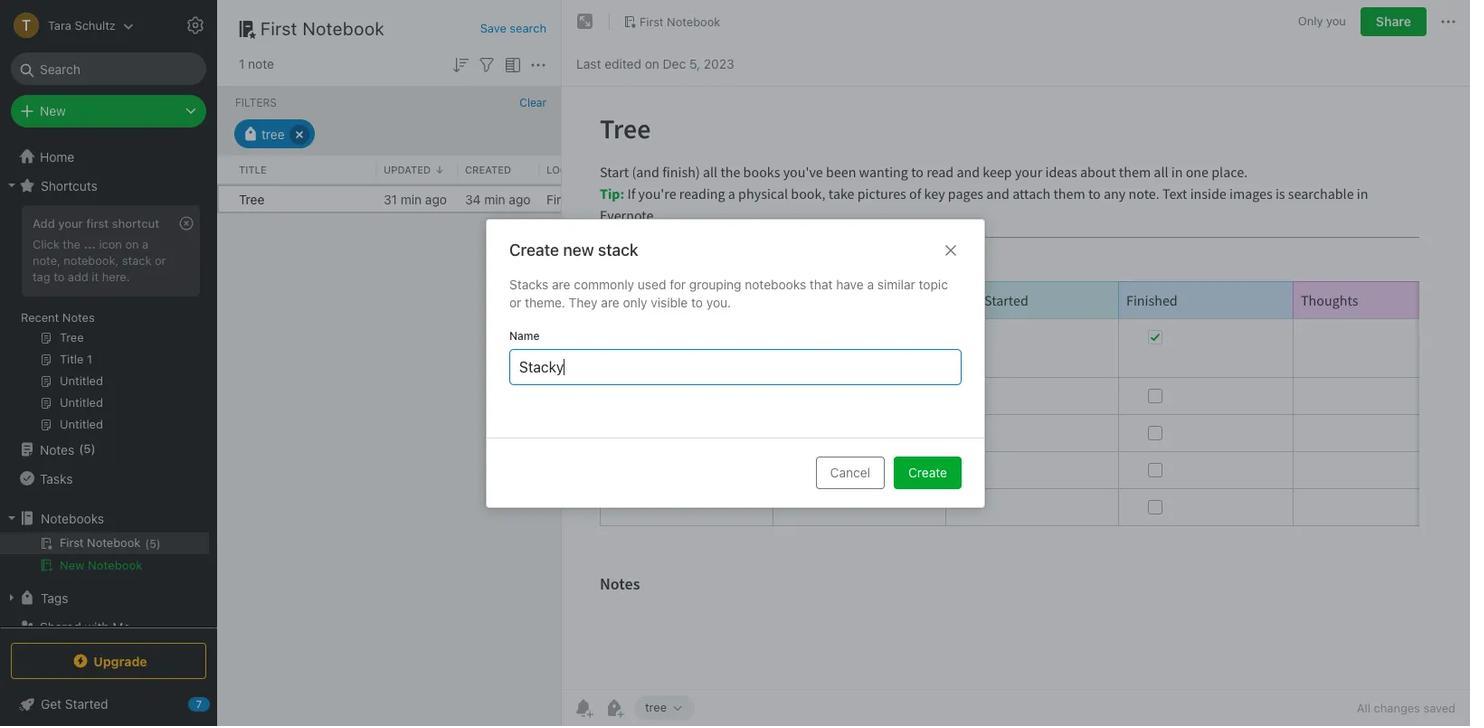 Task type: describe. For each thing, give the bounding box(es) containing it.
clear
[[520, 96, 546, 109]]

you.
[[706, 294, 731, 310]]

updated
[[384, 164, 431, 175]]

notebook,
[[64, 253, 119, 268]]

1
[[239, 56, 245, 71]]

clear button
[[520, 96, 546, 109]]

create for create new stack
[[509, 240, 559, 259]]

notes inside notes ( 5 )
[[40, 442, 74, 457]]

first notebook inside row group
[[546, 191, 633, 207]]

filters
[[235, 96, 277, 109]]

tag
[[33, 269, 50, 284]]

tree inside note window element
[[645, 700, 667, 715]]

shortcut
[[112, 216, 159, 231]]

tree inside note list element
[[261, 126, 285, 142]]

or inside stacks are commonly used for grouping notebooks that have a similar topic or theme. they are only visible to you.
[[509, 294, 521, 310]]

1 horizontal spatial first
[[546, 191, 572, 207]]

stacks are commonly used for grouping notebooks that have a similar topic or theme. they are only visible to you.
[[509, 276, 948, 310]]

notebooks link
[[0, 504, 209, 533]]

0 vertical spatial notes
[[62, 310, 95, 325]]

34
[[465, 191, 481, 207]]

recent notes
[[21, 310, 95, 325]]

notes ( 5 )
[[40, 442, 96, 457]]

me
[[112, 619, 131, 635]]

expand notebooks image
[[5, 511, 19, 526]]

they
[[568, 294, 597, 310]]

note
[[248, 56, 274, 71]]

to inside stacks are commonly used for grouping notebooks that have a similar topic or theme. they are only visible to you.
[[691, 294, 703, 310]]

you
[[1326, 14, 1346, 28]]

31
[[384, 191, 397, 207]]

have
[[836, 276, 863, 292]]

used
[[637, 276, 666, 292]]

34 min ago
[[465, 191, 531, 207]]

Name text field
[[517, 350, 953, 384]]

settings image
[[185, 14, 206, 36]]

that
[[809, 276, 832, 292]]

upgrade
[[93, 654, 147, 669]]

add your first shortcut
[[33, 216, 159, 231]]

created
[[465, 164, 511, 175]]

dec
[[663, 56, 686, 71]]

home link
[[0, 142, 217, 171]]

cancel
[[830, 465, 870, 480]]

tags button
[[0, 584, 209, 612]]

your
[[58, 216, 83, 231]]

shortcuts
[[41, 178, 98, 193]]

with
[[85, 619, 109, 635]]

click the ...
[[33, 237, 96, 251]]

)
[[91, 442, 96, 456]]

share
[[1376, 14, 1411, 29]]

or inside icon on a note, notebook, stack or tag to add it here.
[[155, 253, 166, 268]]

click
[[33, 237, 59, 251]]

new button
[[11, 95, 206, 128]]

new for new
[[40, 103, 66, 119]]

stack inside icon on a note, notebook, stack or tag to add it here.
[[122, 253, 151, 268]]

last edited on dec 5, 2023
[[576, 56, 734, 71]]

5
[[84, 442, 91, 456]]

31 min ago
[[384, 191, 447, 207]]

to inside icon on a note, notebook, stack or tag to add it here.
[[54, 269, 65, 284]]

recent
[[21, 310, 59, 325]]

row group inside note list element
[[217, 185, 865, 214]]

notebook inside group
[[88, 558, 142, 573]]

5,
[[689, 56, 700, 71]]

group containing add your first shortcut
[[0, 200, 209, 442]]

all
[[1357, 701, 1371, 716]]

add
[[68, 269, 89, 284]]

tasks button
[[0, 464, 209, 493]]

on inside note window element
[[645, 56, 659, 71]]

create new stack
[[509, 240, 638, 259]]

0 horizontal spatial first
[[261, 18, 298, 39]]

upgrade button
[[11, 643, 206, 679]]

first notebook button
[[617, 9, 727, 34]]

it
[[92, 269, 99, 284]]

...
[[84, 237, 96, 251]]

changes
[[1374, 701, 1420, 716]]

save search
[[480, 21, 546, 35]]

name
[[509, 329, 539, 342]]

ago for 34 min ago
[[509, 191, 531, 207]]

first
[[86, 216, 109, 231]]

new notebook
[[60, 558, 142, 573]]

shortcuts button
[[0, 171, 209, 200]]

note,
[[33, 253, 60, 268]]

share button
[[1361, 7, 1427, 36]]

Search text field
[[24, 52, 194, 85]]

tree
[[239, 191, 265, 207]]

saved
[[1423, 701, 1456, 716]]

notebook inside note window element
[[667, 14, 720, 29]]

last
[[576, 56, 601, 71]]

icon on a note, notebook, stack or tag to add it here.
[[33, 237, 166, 284]]

0 vertical spatial are
[[551, 276, 570, 292]]

visible
[[650, 294, 687, 310]]

note window element
[[562, 0, 1470, 726]]



Task type: vqa. For each thing, say whether or not it's contained in the screenshot.
nisi
no



Task type: locate. For each thing, give the bounding box(es) containing it.
row group containing tree
[[217, 185, 865, 214]]

create for create
[[908, 465, 947, 480]]

expand tags image
[[5, 591, 19, 605]]

save
[[480, 21, 506, 35]]

0 vertical spatial tree button
[[234, 119, 314, 148]]

min for 31
[[401, 191, 422, 207]]

note list element
[[217, 0, 955, 726]]

new inside popup button
[[40, 103, 66, 119]]

2 min from the left
[[484, 191, 505, 207]]

0 vertical spatial create
[[509, 240, 559, 259]]

1 note
[[239, 56, 274, 71]]

1 horizontal spatial stack
[[598, 240, 638, 259]]

on inside icon on a note, notebook, stack or tag to add it here.
[[125, 237, 139, 251]]

0 horizontal spatial on
[[125, 237, 139, 251]]

similar
[[877, 276, 915, 292]]

a down shortcut
[[142, 237, 149, 251]]

2 ago from the left
[[509, 191, 531, 207]]

all changes saved
[[1357, 701, 1456, 716]]

first notebook down location
[[546, 191, 633, 207]]

icon
[[99, 237, 122, 251]]

new
[[40, 103, 66, 119], [60, 558, 84, 573]]

edited
[[605, 56, 641, 71]]

new for new notebook
[[60, 558, 84, 573]]

tree containing home
[[0, 142, 217, 681]]

1 vertical spatial notes
[[40, 442, 74, 457]]

0 horizontal spatial are
[[551, 276, 570, 292]]

or down shortcut
[[155, 253, 166, 268]]

ago left 34
[[425, 191, 447, 207]]

notes right recent
[[62, 310, 95, 325]]

to right tag
[[54, 269, 65, 284]]

shared
[[40, 619, 81, 635]]

0 horizontal spatial first notebook
[[261, 18, 385, 39]]

the
[[63, 237, 80, 251]]

tree down filters
[[261, 126, 285, 142]]

1 horizontal spatial on
[[645, 56, 659, 71]]

ago
[[425, 191, 447, 207], [509, 191, 531, 207]]

min right '31'
[[401, 191, 422, 207]]

a
[[142, 237, 149, 251], [867, 276, 874, 292]]

a right have
[[867, 276, 874, 292]]

1 vertical spatial create
[[908, 465, 947, 480]]

1 vertical spatial to
[[691, 294, 703, 310]]

1 horizontal spatial ago
[[509, 191, 531, 207]]

only
[[1298, 14, 1323, 28]]

2 horizontal spatial first
[[640, 14, 664, 29]]

0 vertical spatial new
[[40, 103, 66, 119]]

first inside button
[[640, 14, 664, 29]]

are down commonly
[[601, 294, 619, 310]]

new up 'tags'
[[60, 558, 84, 573]]

0 horizontal spatial stack
[[122, 253, 151, 268]]

for
[[669, 276, 685, 292]]

theme.
[[524, 294, 565, 310]]

stack up here.
[[122, 253, 151, 268]]

here.
[[102, 269, 130, 284]]

grouping
[[689, 276, 741, 292]]

0 horizontal spatial a
[[142, 237, 149, 251]]

or down the stacks
[[509, 294, 521, 310]]

tasks
[[40, 471, 73, 486]]

0 horizontal spatial tree
[[261, 126, 285, 142]]

1 horizontal spatial create
[[908, 465, 947, 480]]

or
[[155, 253, 166, 268], [509, 294, 521, 310]]

are
[[551, 276, 570, 292], [601, 294, 619, 310]]

shared with me
[[40, 619, 131, 635]]

1 vertical spatial new
[[60, 558, 84, 573]]

a inside stacks are commonly used for grouping notebooks that have a similar topic or theme. they are only visible to you.
[[867, 276, 874, 292]]

first
[[640, 14, 664, 29], [261, 18, 298, 39], [546, 191, 572, 207]]

expand note image
[[574, 11, 596, 33]]

0 horizontal spatial tree button
[[234, 119, 314, 148]]

search
[[510, 21, 546, 35]]

1 vertical spatial on
[[125, 237, 139, 251]]

to left you.
[[691, 294, 703, 310]]

row group up new
[[217, 156, 955, 185]]

1 vertical spatial tree
[[645, 700, 667, 715]]

tree button right add tag icon at the bottom
[[634, 696, 695, 721]]

first up the "last edited on dec 5, 2023"
[[640, 14, 664, 29]]

tree
[[0, 142, 217, 681]]

first notebook up note on the left top of page
[[261, 18, 385, 39]]

1 horizontal spatial tree button
[[634, 696, 695, 721]]

tree
[[261, 126, 285, 142], [645, 700, 667, 715]]

2 horizontal spatial first notebook
[[640, 14, 720, 29]]

1 ago from the left
[[425, 191, 447, 207]]

2 row group from the top
[[217, 185, 865, 214]]

0 horizontal spatial min
[[401, 191, 422, 207]]

0 horizontal spatial to
[[54, 269, 65, 284]]

1 horizontal spatial first notebook
[[546, 191, 633, 207]]

0 vertical spatial or
[[155, 253, 166, 268]]

tree right add tag icon at the bottom
[[645, 700, 667, 715]]

home
[[40, 149, 74, 164]]

cell
[[0, 533, 209, 555]]

on
[[645, 56, 659, 71], [125, 237, 139, 251]]

1 horizontal spatial or
[[509, 294, 521, 310]]

1 horizontal spatial are
[[601, 294, 619, 310]]

0 horizontal spatial ago
[[425, 191, 447, 207]]

min for 34
[[484, 191, 505, 207]]

notebooks
[[744, 276, 806, 292]]

new up home
[[40, 103, 66, 119]]

on left the dec
[[645, 56, 659, 71]]

are up theme.
[[551, 276, 570, 292]]

min right 34
[[484, 191, 505, 207]]

a inside icon on a note, notebook, stack or tag to add it here.
[[142, 237, 149, 251]]

location
[[546, 164, 598, 175]]

0 horizontal spatial or
[[155, 253, 166, 268]]

first down location
[[546, 191, 572, 207]]

0 vertical spatial to
[[54, 269, 65, 284]]

create inside button
[[908, 465, 947, 480]]

stack up commonly
[[598, 240, 638, 259]]

on down shortcut
[[125, 237, 139, 251]]

new
[[563, 240, 594, 259]]

add a reminder image
[[573, 698, 594, 719]]

row group containing title
[[217, 156, 955, 185]]

create up the stacks
[[509, 240, 559, 259]]

first notebook inside button
[[640, 14, 720, 29]]

new notebook group
[[0, 533, 209, 584]]

ago for 31 min ago
[[425, 191, 447, 207]]

group
[[0, 200, 209, 442]]

add tag image
[[603, 698, 625, 719]]

notebooks
[[41, 511, 104, 526]]

create right cancel
[[908, 465, 947, 480]]

save search button
[[480, 20, 546, 38]]

Note Editor text field
[[562, 87, 1470, 689]]

stack
[[598, 240, 638, 259], [122, 253, 151, 268]]

first notebook
[[640, 14, 720, 29], [261, 18, 385, 39], [546, 191, 633, 207]]

create button
[[893, 456, 961, 489]]

new inside button
[[60, 558, 84, 573]]

new notebook button
[[0, 555, 209, 576]]

topic
[[918, 276, 948, 292]]

first notebook up the dec
[[640, 14, 720, 29]]

stacks
[[509, 276, 548, 292]]

ago down the created
[[509, 191, 531, 207]]

close image
[[940, 239, 961, 261]]

(
[[79, 442, 84, 456]]

notebook
[[667, 14, 720, 29], [302, 18, 385, 39], [575, 191, 633, 207], [88, 558, 142, 573]]

1 horizontal spatial to
[[691, 294, 703, 310]]

only you
[[1298, 14, 1346, 28]]

1 horizontal spatial min
[[484, 191, 505, 207]]

1 min from the left
[[401, 191, 422, 207]]

row group
[[217, 156, 955, 185], [217, 185, 865, 214]]

1 vertical spatial are
[[601, 294, 619, 310]]

0 vertical spatial tree
[[261, 126, 285, 142]]

1 horizontal spatial a
[[867, 276, 874, 292]]

tree button down filters
[[234, 119, 314, 148]]

commonly
[[573, 276, 634, 292]]

0 vertical spatial a
[[142, 237, 149, 251]]

title
[[239, 164, 267, 175]]

1 vertical spatial a
[[867, 276, 874, 292]]

0 horizontal spatial create
[[509, 240, 559, 259]]

1 horizontal spatial tree
[[645, 700, 667, 715]]

row group down location
[[217, 185, 865, 214]]

cancel button
[[815, 456, 884, 489]]

1 vertical spatial tree button
[[634, 696, 695, 721]]

create
[[509, 240, 559, 259], [908, 465, 947, 480]]

2023
[[704, 56, 734, 71]]

shared with me link
[[0, 612, 209, 641]]

notes
[[62, 310, 95, 325], [40, 442, 74, 457]]

None search field
[[24, 52, 194, 85]]

first up note on the left top of page
[[261, 18, 298, 39]]

only
[[622, 294, 647, 310]]

1 vertical spatial or
[[509, 294, 521, 310]]

0 vertical spatial on
[[645, 56, 659, 71]]

add
[[33, 216, 55, 231]]

tags
[[41, 590, 68, 606]]

1 row group from the top
[[217, 156, 955, 185]]

notes left (
[[40, 442, 74, 457]]



